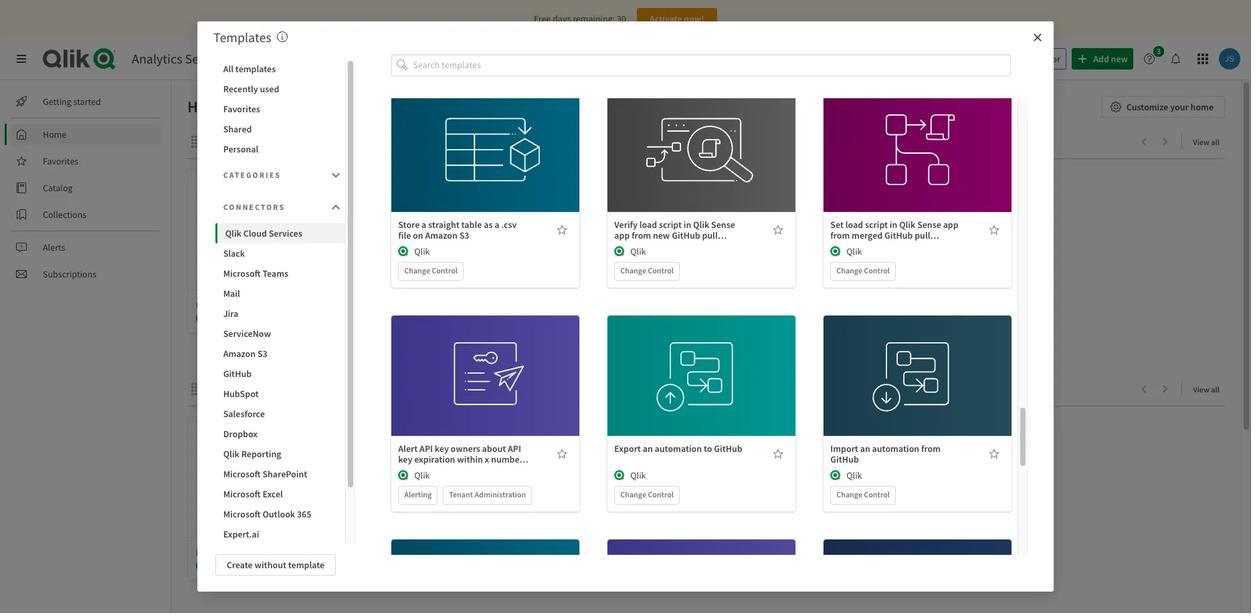 Task type: vqa. For each thing, say whether or not it's contained in the screenshot.
"Description"
no



Task type: locate. For each thing, give the bounding box(es) containing it.
automation right export
[[655, 443, 702, 455]]

1 vertical spatial ago
[[280, 561, 292, 571]]

script inside verify load script in qlik sense app from new github pull request
[[659, 219, 682, 231]]

sharepoint
[[263, 469, 307, 481]]

updated 10 minutes ago for recently
[[211, 561, 292, 571]]

from inside verify load script in qlik sense app from new github pull request
[[632, 229, 651, 241]]

microsoft down qlik reporting
[[223, 469, 261, 481]]

load right the verify
[[640, 219, 657, 231]]

microsoft for microsoft sharepoint
[[223, 469, 261, 481]]

control down merged in the top of the page
[[864, 265, 890, 276]]

control for new
[[648, 265, 674, 276]]

1 an from the left
[[643, 443, 653, 455]]

in right merged in the top of the page
[[890, 219, 898, 231]]

recently used inside home main content
[[206, 382, 286, 398]]

qlik cloud services
[[225, 228, 302, 240]]

1 vertical spatial add to favorites image
[[557, 449, 568, 460]]

2 a from the left
[[495, 219, 500, 231]]

view all link for recently used
[[1194, 381, 1226, 398]]

a
[[422, 219, 427, 231], [495, 219, 500, 231]]

1 horizontal spatial api
[[508, 443, 521, 455]]

2 ago from the top
[[280, 561, 292, 571]]

microsoft teams button
[[215, 264, 345, 284]]

pull right new
[[702, 229, 718, 241]]

a right as
[[495, 219, 500, 231]]

0 vertical spatial favorites
[[223, 103, 260, 115]]

0 vertical spatial minutes
[[251, 314, 278, 324]]

microsoft outlook 365
[[223, 509, 312, 521]]

2 all from the top
[[1212, 385, 1220, 395]]

10 for analytics
[[242, 314, 250, 324]]

2 script from the left
[[866, 219, 888, 231]]

change control for merged
[[837, 265, 890, 276]]

qlik inside qlik reporting button
[[223, 448, 240, 461]]

2 jacob simon element from the top
[[196, 560, 208, 572]]

0 horizontal spatial to
[[261, 134, 273, 151]]

0 vertical spatial recently
[[223, 83, 258, 95]]

updated right jacob simon icon
[[211, 561, 240, 571]]

advisor
[[1031, 53, 1061, 65]]

used
[[260, 83, 279, 95], [259, 382, 286, 398]]

in inside set load script in qlik sense app from merged github pull request
[[890, 219, 898, 231]]

ask
[[985, 53, 999, 65]]

1 vertical spatial all
[[1212, 385, 1220, 395]]

1 vertical spatial jacob simon element
[[196, 560, 208, 572]]

details button for new
[[660, 156, 744, 177]]

about
[[482, 443, 506, 455]]

1 pull from the left
[[702, 229, 718, 241]]

10 for recently
[[242, 561, 250, 571]]

view all
[[1194, 137, 1220, 147], [1194, 385, 1220, 395]]

cloud
[[243, 228, 267, 240]]

favorites button
[[215, 99, 345, 119]]

favorites
[[223, 103, 260, 115], [43, 155, 78, 167]]

home inside main content
[[187, 96, 229, 117]]

request inside verify load script in qlik sense app from new github pull request
[[615, 240, 645, 252]]

first app for analytics to explore
[[196, 299, 231, 311]]

an inside import an automation from github
[[861, 443, 871, 455]]

1 10 from the top
[[242, 314, 250, 324]]

1 vertical spatial view
[[1194, 385, 1210, 395]]

microsoft for microsoft excel
[[223, 489, 261, 501]]

1 horizontal spatial from
[[831, 229, 850, 241]]

s3 down servicenow
[[258, 348, 268, 360]]

0 vertical spatial move collection image
[[187, 135, 201, 148]]

use template for on
[[459, 131, 512, 143]]

amazon s3
[[223, 348, 268, 360]]

1 sense from the left
[[712, 219, 736, 231]]

add to favorites image for alert api key owners about api key expiration within x number of days.
[[557, 449, 568, 460]]

2 in from the left
[[890, 219, 898, 231]]

administration
[[475, 490, 526, 500]]

2 view from the top
[[1194, 385, 1210, 395]]

home
[[187, 96, 229, 117], [43, 129, 66, 141]]

an for export
[[643, 443, 653, 455]]

mail button
[[215, 284, 345, 304]]

as
[[484, 219, 493, 231]]

0 vertical spatial 10
[[242, 314, 250, 324]]

microsoft up expert.ai
[[223, 509, 261, 521]]

analytics for analytics services
[[132, 50, 182, 67]]

jacob simon element left jira on the left of the page
[[196, 313, 208, 325]]

move collection image for analytics
[[187, 135, 201, 148]]

recently used up 'salesforce'
[[206, 382, 286, 398]]

set
[[831, 219, 844, 231]]

qlik down dropbox
[[223, 448, 240, 461]]

1 horizontal spatial an
[[861, 443, 871, 455]]

in
[[684, 219, 692, 231], [890, 219, 898, 231]]

shared
[[223, 123, 252, 135]]

api right alert
[[420, 443, 433, 455]]

template
[[476, 131, 512, 143], [692, 131, 729, 143], [908, 131, 945, 143], [476, 355, 512, 367], [692, 355, 729, 367], [908, 355, 945, 367], [288, 560, 325, 572]]

1 first app from the top
[[196, 299, 231, 311]]

qlik image down import
[[831, 470, 842, 481]]

2 updated from the top
[[211, 561, 240, 571]]

add to favorites image right number at bottom left
[[557, 449, 568, 460]]

first app up jacob simon image
[[196, 299, 231, 311]]

first app for recently used
[[196, 547, 231, 559]]

github inside import an automation from github
[[831, 454, 859, 466]]

1 vertical spatial updated
[[211, 561, 240, 571]]

0 horizontal spatial s3
[[258, 348, 268, 360]]

2 view all link from the top
[[1194, 381, 1226, 398]]

services down templates
[[185, 50, 231, 67]]

2 microsoft from the top
[[223, 469, 261, 481]]

1 horizontal spatial amazon
[[425, 229, 458, 241]]

all templates button
[[215, 59, 345, 79]]

reporting
[[241, 448, 282, 461]]

1 minutes from the top
[[251, 314, 278, 324]]

api right about at the left
[[508, 443, 521, 455]]

load inside set load script in qlik sense app from merged github pull request
[[846, 219, 864, 231]]

1 all from the top
[[1212, 137, 1220, 147]]

recently used link
[[206, 382, 292, 398]]

recently
[[223, 83, 258, 95], [206, 382, 256, 398]]

first up jacob simon icon
[[196, 547, 214, 559]]

ago for used
[[280, 561, 292, 571]]

2 sense from the left
[[918, 219, 942, 231]]

minutes up servicenow button
[[251, 314, 278, 324]]

0 vertical spatial amazon
[[425, 229, 458, 241]]

10 right jira on the left of the page
[[242, 314, 250, 324]]

ago for to
[[280, 314, 292, 324]]

use template
[[459, 131, 512, 143], [675, 131, 729, 143], [892, 131, 945, 143], [459, 355, 512, 367], [675, 355, 729, 367], [892, 355, 945, 367]]

2 pull from the left
[[915, 229, 931, 241]]

microsoft teams
[[223, 268, 289, 280]]

home link
[[11, 124, 161, 145]]

control down new
[[648, 265, 674, 276]]

merged
[[852, 229, 883, 241]]

script right the verify
[[659, 219, 682, 231]]

services inside qlik cloud services button
[[269, 228, 302, 240]]

view for analytics to explore
[[1194, 137, 1210, 147]]

customize your home button
[[1102, 96, 1226, 118]]

1 microsoft from the top
[[223, 268, 261, 280]]

1 vertical spatial to
[[704, 443, 713, 455]]

control for on
[[432, 265, 458, 276]]

catalog link
[[11, 177, 161, 199]]

details for new
[[688, 160, 716, 172]]

updated for recently used
[[211, 561, 240, 571]]

pull
[[702, 229, 718, 241], [915, 229, 931, 241]]

s3
[[460, 229, 470, 241], [258, 348, 268, 360]]

1 horizontal spatial favorites
[[223, 103, 260, 115]]

all templates
[[223, 63, 276, 75]]

0 vertical spatial to
[[261, 134, 273, 151]]

sense inside verify load script in qlik sense app from new github pull request
[[712, 219, 736, 231]]

collections link
[[11, 204, 161, 226]]

qlik image for set load script in qlik sense app from merged github pull request
[[831, 246, 842, 257]]

2 load from the left
[[846, 219, 864, 231]]

a right store
[[422, 219, 427, 231]]

qlik down merged in the top of the page
[[847, 245, 863, 257]]

2 move collection image from the top
[[187, 383, 201, 396]]

automation right import
[[873, 443, 920, 455]]

1 horizontal spatial to
[[704, 443, 713, 455]]

1 horizontal spatial sense
[[918, 219, 942, 231]]

github inside set load script in qlik sense app from merged github pull request
[[885, 229, 913, 241]]

0 vertical spatial first app
[[196, 299, 231, 311]]

ago down expert.ai button at the bottom left of the page
[[280, 561, 292, 571]]

qlik right merged in the top of the page
[[900, 219, 916, 231]]

recently used inside button
[[223, 83, 279, 95]]

1 vertical spatial home
[[43, 129, 66, 141]]

activate
[[650, 13, 682, 25]]

microsoft excel
[[223, 489, 283, 501]]

1 vertical spatial view all link
[[1194, 381, 1226, 398]]

jacob simon element left create
[[196, 560, 208, 572]]

outlook
[[263, 509, 295, 521]]

details button for merged
[[876, 156, 960, 177]]

activate now! link
[[637, 8, 718, 29]]

view all for analytics to explore
[[1194, 137, 1220, 147]]

1 updated 10 minutes ago from the top
[[211, 314, 292, 324]]

0 horizontal spatial from
[[632, 229, 651, 241]]

1 load from the left
[[640, 219, 657, 231]]

2 10 from the top
[[242, 561, 250, 571]]

services up slack button
[[269, 228, 302, 240]]

1 updated from the top
[[211, 314, 240, 324]]

first up jacob simon image
[[196, 299, 214, 311]]

0 horizontal spatial sense
[[712, 219, 736, 231]]

updated for analytics to explore
[[211, 314, 240, 324]]

categories
[[223, 170, 281, 180]]

first app up jacob simon icon
[[196, 547, 231, 559]]

getting started
[[43, 96, 101, 108]]

qlik down the verify
[[631, 245, 646, 257]]

10 left without
[[242, 561, 250, 571]]

from for verify
[[632, 229, 651, 241]]

from inside set load script in qlik sense app from merged github pull request
[[831, 229, 850, 241]]

used up favorites button
[[260, 83, 279, 95]]

qlik image down set
[[831, 246, 842, 257]]

amazon down servicenow
[[223, 348, 256, 360]]

0 horizontal spatial favorites
[[43, 155, 78, 167]]

request down the verify
[[615, 240, 645, 252]]

1 vertical spatial s3
[[258, 348, 268, 360]]

updated 10 minutes ago
[[211, 314, 292, 324], [211, 561, 292, 571]]

jacob simon element
[[196, 313, 208, 325], [196, 560, 208, 572]]

1 in from the left
[[684, 219, 692, 231]]

change
[[405, 265, 430, 276], [621, 265, 647, 276], [837, 265, 863, 276], [621, 490, 647, 500], [837, 490, 863, 500]]

0 horizontal spatial automation
[[655, 443, 702, 455]]

0 horizontal spatial an
[[643, 443, 653, 455]]

amazon inside store a straight table as a .csv file on amazon s3
[[425, 229, 458, 241]]

1 vertical spatial move collection image
[[187, 383, 201, 396]]

ago up servicenow button
[[280, 314, 292, 324]]

amazon inside button
[[223, 348, 256, 360]]

0 horizontal spatial load
[[640, 219, 657, 231]]

details for on
[[472, 160, 500, 172]]

request down set
[[831, 240, 862, 252]]

alerts link
[[11, 237, 161, 258]]

customize your home
[[1127, 101, 1214, 113]]

1 horizontal spatial load
[[846, 219, 864, 231]]

favorites inside button
[[223, 103, 260, 115]]

pull inside verify load script in qlik sense app from new github pull request
[[702, 229, 718, 241]]

1 move collection image from the top
[[187, 135, 201, 148]]

to
[[261, 134, 273, 151], [704, 443, 713, 455]]

1 ago from the top
[[280, 314, 292, 324]]

amazon right on
[[425, 229, 458, 241]]

change control
[[405, 265, 458, 276], [621, 265, 674, 276], [837, 265, 890, 276], [621, 490, 674, 500], [837, 490, 890, 500]]

0 vertical spatial all
[[1212, 137, 1220, 147]]

from
[[632, 229, 651, 241], [831, 229, 850, 241], [922, 443, 941, 455]]

1 automation from the left
[[655, 443, 702, 455]]

0 horizontal spatial amazon
[[223, 348, 256, 360]]

to inside home main content
[[261, 134, 273, 151]]

1 horizontal spatial pull
[[915, 229, 931, 241]]

mail
[[223, 288, 240, 300]]

0 vertical spatial jacob simon element
[[196, 313, 208, 325]]

move collection image for recently
[[187, 383, 201, 396]]

1 horizontal spatial request
[[831, 240, 862, 252]]

template for verify load script in qlik sense app from new github pull request
[[692, 131, 729, 143]]

2 first from the top
[[196, 547, 214, 559]]

2 an from the left
[[861, 443, 871, 455]]

3 microsoft from the top
[[223, 489, 261, 501]]

0 vertical spatial view
[[1194, 137, 1210, 147]]

api
[[420, 443, 433, 455], [508, 443, 521, 455]]

1 horizontal spatial automation
[[873, 443, 920, 455]]

0 vertical spatial analytics
[[132, 50, 182, 67]]

qlik image for alert api key owners about api key expiration within x number of days.
[[398, 470, 409, 481]]

sense right new
[[712, 219, 736, 231]]

0 horizontal spatial in
[[684, 219, 692, 231]]

1 vertical spatial analytics
[[206, 134, 259, 151]]

use template for within
[[459, 355, 512, 367]]

1 vertical spatial first
[[196, 547, 214, 559]]

pull right merged in the top of the page
[[915, 229, 931, 241]]

0 horizontal spatial script
[[659, 219, 682, 231]]

first
[[196, 299, 214, 311], [196, 547, 214, 559]]

1 vertical spatial amazon
[[223, 348, 256, 360]]

2 minutes from the top
[[251, 561, 278, 571]]

pull for set load script in qlik sense app from merged github pull request
[[915, 229, 931, 241]]

1 horizontal spatial script
[[866, 219, 888, 231]]

first for analytics to explore
[[196, 299, 214, 311]]

load for new
[[640, 219, 657, 231]]

0 horizontal spatial key
[[398, 454, 413, 466]]

sense
[[712, 219, 736, 231], [918, 219, 942, 231]]

1 vertical spatial first app
[[196, 547, 231, 559]]

template for alert api key owners about api key expiration within x number of days.
[[476, 355, 512, 367]]

0 vertical spatial first
[[196, 299, 214, 311]]

minutes for to
[[251, 314, 278, 324]]

change down on
[[405, 265, 430, 276]]

2 request from the left
[[831, 240, 862, 252]]

free
[[534, 13, 551, 25]]

2 first app from the top
[[196, 547, 231, 559]]

1 vertical spatial services
[[269, 228, 302, 240]]

key left expiration
[[398, 454, 413, 466]]

0 vertical spatial updated 10 minutes ago
[[211, 314, 292, 324]]

0 vertical spatial recently used
[[223, 83, 279, 95]]

0 horizontal spatial services
[[185, 50, 231, 67]]

change down merged in the top of the page
[[837, 265, 863, 276]]

dropbox button
[[215, 424, 345, 444]]

qlik image down export
[[615, 470, 625, 481]]

1 view all from the top
[[1194, 137, 1220, 147]]

request inside set load script in qlik sense app from merged github pull request
[[831, 240, 862, 252]]

1 vertical spatial recently used
[[206, 382, 286, 398]]

change control down new
[[621, 265, 674, 276]]

pull inside set load script in qlik sense app from merged github pull request
[[915, 229, 931, 241]]

change control for new
[[621, 265, 674, 276]]

1 horizontal spatial services
[[269, 228, 302, 240]]

add to favorites image
[[773, 225, 784, 235], [990, 225, 1000, 235], [773, 449, 784, 460], [990, 449, 1000, 460]]

load for merged
[[846, 219, 864, 231]]

1 a from the left
[[422, 219, 427, 231]]

an right export
[[643, 443, 653, 455]]

0 horizontal spatial request
[[615, 240, 645, 252]]

qlik right new
[[694, 219, 710, 231]]

free days remaining: 30
[[534, 13, 626, 25]]

qlik image up alerting
[[398, 470, 409, 481]]

load right set
[[846, 219, 864, 231]]

1 horizontal spatial a
[[495, 219, 500, 231]]

template for store a straight table as a .csv file on amazon s3
[[476, 131, 512, 143]]

an right import
[[861, 443, 871, 455]]

1 vertical spatial view all
[[1194, 385, 1220, 395]]

0 vertical spatial ago
[[280, 314, 292, 324]]

0 horizontal spatial api
[[420, 443, 433, 455]]

qlik image down file at the top left
[[398, 246, 409, 257]]

template for export an automation to github
[[692, 355, 729, 367]]

recently down all templates
[[223, 83, 258, 95]]

s3 left as
[[460, 229, 470, 241]]

updated 10 minutes ago up servicenow
[[211, 314, 292, 324]]

1 first from the top
[[196, 299, 214, 311]]

all for analytics to explore
[[1212, 137, 1220, 147]]

sense right merged in the top of the page
[[918, 219, 942, 231]]

1 horizontal spatial s3
[[460, 229, 470, 241]]

analytics inside home main content
[[206, 134, 259, 151]]

qlik image
[[615, 246, 625, 257], [615, 470, 625, 481], [831, 470, 842, 481]]

close image
[[1033, 32, 1044, 43]]

use
[[459, 131, 474, 143], [675, 131, 690, 143], [892, 131, 907, 143], [459, 355, 474, 367], [675, 355, 690, 367], [892, 355, 907, 367]]

add to favorites image
[[557, 225, 568, 235], [557, 449, 568, 460]]

0 horizontal spatial a
[[422, 219, 427, 231]]

move collection image left hubspot
[[187, 383, 201, 396]]

1 vertical spatial updated 10 minutes ago
[[211, 561, 292, 571]]

0 horizontal spatial analytics
[[132, 50, 182, 67]]

2 add to favorites image from the top
[[557, 449, 568, 460]]

0 horizontal spatial home
[[43, 129, 66, 141]]

1 script from the left
[[659, 219, 682, 231]]

1 vertical spatial 10
[[242, 561, 250, 571]]

key
[[435, 443, 449, 455], [398, 454, 413, 466]]

0 vertical spatial used
[[260, 83, 279, 95]]

1 vertical spatial favorites
[[43, 155, 78, 167]]

shared button
[[215, 119, 345, 139]]

home
[[1191, 101, 1214, 113]]

favorites up catalog
[[43, 155, 78, 167]]

1 vertical spatial minutes
[[251, 561, 278, 571]]

key left owners
[[435, 443, 449, 455]]

qlik up the slack
[[225, 228, 242, 240]]

in inside verify load script in qlik sense app from new github pull request
[[684, 219, 692, 231]]

in right new
[[684, 219, 692, 231]]

move collection image left shared
[[187, 135, 201, 148]]

analytics for analytics to explore
[[206, 134, 259, 151]]

qlik image down the verify
[[615, 246, 625, 257]]

qlik image for verify load script in qlik sense app from new github pull request
[[615, 246, 625, 257]]

ago
[[280, 314, 292, 324], [280, 561, 292, 571]]

1 request from the left
[[615, 240, 645, 252]]

services
[[185, 50, 231, 67], [269, 228, 302, 240]]

used up salesforce button
[[259, 382, 286, 398]]

2 view all from the top
[[1194, 385, 1220, 395]]

1 horizontal spatial in
[[890, 219, 898, 231]]

control down export an automation to github at the bottom
[[648, 490, 674, 500]]

updated 10 minutes ago down expert.ai
[[211, 561, 292, 571]]

home up shared
[[187, 96, 229, 117]]

microsoft left excel
[[223, 489, 261, 501]]

automation inside import an automation from github
[[873, 443, 920, 455]]

add to favorites image for store a straight table as a .csv file on amazon s3
[[557, 225, 568, 235]]

microsoft down the slack
[[223, 268, 261, 280]]

add to favorites image right the .csv
[[557, 225, 568, 235]]

recently up 'salesforce'
[[206, 382, 256, 398]]

recently used down all templates
[[223, 83, 279, 95]]

without
[[255, 560, 286, 572]]

4 microsoft from the top
[[223, 509, 261, 521]]

change down the verify
[[621, 265, 647, 276]]

0 horizontal spatial pull
[[702, 229, 718, 241]]

1 add to favorites image from the top
[[557, 225, 568, 235]]

github
[[672, 229, 701, 241], [885, 229, 913, 241], [223, 368, 252, 380], [714, 443, 743, 455], [831, 454, 859, 466]]

use template for new
[[675, 131, 729, 143]]

qlik image for import an automation from github
[[831, 470, 842, 481]]

load inside verify load script in qlik sense app from new github pull request
[[640, 219, 657, 231]]

script right set
[[866, 219, 888, 231]]

control down store a straight table as a .csv file on amazon s3
[[432, 265, 458, 276]]

1 vertical spatial recently
[[206, 382, 256, 398]]

1 jacob simon element from the top
[[196, 313, 208, 325]]

0 vertical spatial home
[[187, 96, 229, 117]]

sense inside set load script in qlik sense app from merged github pull request
[[918, 219, 942, 231]]

an for import
[[861, 443, 871, 455]]

github inside button
[[223, 368, 252, 380]]

jira button
[[215, 304, 345, 324]]

change control down merged in the top of the page
[[837, 265, 890, 276]]

1 view all link from the top
[[1194, 133, 1226, 150]]

script inside set load script in qlik sense app from merged github pull request
[[866, 219, 888, 231]]

new
[[653, 229, 670, 241]]

change down import
[[837, 490, 863, 500]]

qlik
[[694, 219, 710, 231], [900, 219, 916, 231], [225, 228, 242, 240], [415, 245, 430, 257], [631, 245, 646, 257], [847, 245, 863, 257], [223, 448, 240, 461], [415, 470, 430, 482], [631, 470, 646, 482], [847, 470, 863, 482]]

1 horizontal spatial analytics
[[206, 134, 259, 151]]

0 vertical spatial updated
[[211, 314, 240, 324]]

1 horizontal spatial home
[[187, 96, 229, 117]]

2 automation from the left
[[873, 443, 920, 455]]

servicenow button
[[215, 324, 345, 344]]

2 horizontal spatial from
[[922, 443, 941, 455]]

days
[[553, 13, 571, 25]]

minutes down expert.ai button at the bottom left of the page
[[251, 561, 278, 571]]

view all link
[[1194, 133, 1226, 150], [1194, 381, 1226, 398]]

0 vertical spatial view all link
[[1194, 133, 1226, 150]]

templates are pre-built automations that help you automate common business workflows. get started by selecting one of the pre-built templates or choose the blank canvas to build an automation from scratch. tooltip
[[277, 29, 288, 46]]

1 view from the top
[[1194, 137, 1210, 147]]

0 vertical spatial add to favorites image
[[557, 225, 568, 235]]

updated right jacob simon image
[[211, 314, 240, 324]]

use template for merged
[[892, 131, 945, 143]]

1 vertical spatial used
[[259, 382, 286, 398]]

qlik image for export an automation to github
[[615, 470, 625, 481]]

0 vertical spatial s3
[[460, 229, 470, 241]]

table
[[462, 219, 482, 231]]

view all for recently used
[[1194, 385, 1220, 395]]

favorites up shared
[[223, 103, 260, 115]]

script
[[659, 219, 682, 231], [866, 219, 888, 231]]

use template button for on
[[444, 126, 528, 148]]

home down getting
[[43, 129, 66, 141]]

details for merged
[[904, 160, 932, 172]]

0 vertical spatial view all
[[1194, 137, 1220, 147]]

ask insight advisor button
[[963, 48, 1067, 70]]

change control down on
[[405, 265, 458, 276]]

details button
[[444, 156, 528, 177], [660, 156, 744, 177], [876, 156, 960, 177], [444, 380, 528, 401], [660, 380, 744, 401], [876, 380, 960, 401]]

2 updated 10 minutes ago from the top
[[211, 561, 292, 571]]

move collection image
[[187, 135, 201, 148], [187, 383, 201, 396]]

use for within
[[459, 355, 474, 367]]

qlik image
[[398, 246, 409, 257], [831, 246, 842, 257], [398, 470, 409, 481]]



Task type: describe. For each thing, give the bounding box(es) containing it.
1 api from the left
[[420, 443, 433, 455]]

categories button
[[215, 162, 345, 189]]

template for set load script in qlik sense app from merged github pull request
[[908, 131, 945, 143]]

jacob simon image
[[196, 560, 208, 572]]

qlik cloud services button
[[215, 224, 345, 244]]

servicenow
[[223, 328, 271, 340]]

view all link for analytics to explore
[[1194, 133, 1226, 150]]

use for new
[[675, 131, 690, 143]]

slack button
[[215, 244, 345, 264]]

used inside recently used button
[[260, 83, 279, 95]]

use template button for merged
[[876, 126, 960, 148]]

insight
[[1001, 53, 1029, 65]]

getting started link
[[11, 91, 161, 112]]

getting
[[43, 96, 71, 108]]

in for new
[[684, 219, 692, 231]]

template for import an automation from github
[[908, 355, 945, 367]]

templates are pre-built automations that help you automate common business workflows. get started by selecting one of the pre-built templates or choose the blank canvas to build an automation from scratch. image
[[277, 31, 288, 42]]

explore
[[276, 134, 319, 151]]

recently used button
[[215, 79, 345, 99]]

add to favorites image for export an automation to github
[[773, 449, 784, 460]]

jacob simon image
[[196, 313, 208, 325]]

dropbox
[[223, 428, 258, 440]]

change control down export
[[621, 490, 674, 500]]

add to favorites image for verify load script in qlik sense app from new github pull request
[[773, 225, 784, 235]]

templates
[[214, 29, 272, 46]]

expert.ai button
[[215, 525, 345, 545]]

control for merged
[[864, 265, 890, 276]]

templates
[[236, 63, 276, 75]]

analytics services
[[132, 50, 231, 67]]

within
[[457, 454, 483, 466]]

remaining:
[[573, 13, 615, 25]]

from for set
[[831, 229, 850, 241]]

microsoft outlook 365 button
[[215, 505, 345, 525]]

qlik down on
[[415, 245, 430, 257]]

pull for verify load script in qlik sense app from new github pull request
[[702, 229, 718, 241]]

qlik down import
[[847, 470, 863, 482]]

Search templates text field
[[413, 54, 1012, 76]]

activate now!
[[650, 13, 705, 25]]

s3 inside store a straight table as a .csv file on amazon s3
[[460, 229, 470, 241]]

set load script in qlik sense app from merged github pull request
[[831, 219, 959, 252]]

of
[[398, 464, 407, 476]]

subscriptions
[[43, 268, 97, 280]]

analytics services element
[[132, 50, 231, 67]]

use template button for within
[[444, 351, 528, 372]]

all for recently used
[[1212, 385, 1220, 395]]

hubspot button
[[215, 384, 345, 404]]

minutes for used
[[251, 561, 278, 571]]

jacob simon element for recently used
[[196, 560, 208, 572]]

.csv
[[502, 219, 517, 231]]

details button for on
[[444, 156, 528, 177]]

365
[[297, 509, 312, 521]]

updated 10 minutes ago for analytics
[[211, 314, 292, 324]]

verify
[[615, 219, 638, 231]]

github inside verify load script in qlik sense app from new github pull request
[[672, 229, 701, 241]]

qlik down export
[[631, 470, 646, 482]]

script for new
[[659, 219, 682, 231]]

store a straight table as a .csv file on amazon s3
[[398, 219, 517, 241]]

change down export
[[621, 490, 647, 500]]

number
[[491, 454, 523, 466]]

connectors
[[223, 202, 285, 212]]

change for on
[[405, 265, 430, 276]]

view for recently used
[[1194, 385, 1210, 395]]

store
[[398, 219, 420, 231]]

navigation pane element
[[0, 86, 171, 291]]

automation for from
[[873, 443, 920, 455]]

alerting
[[405, 490, 432, 500]]

alerts
[[43, 242, 65, 254]]

subscriptions link
[[11, 264, 161, 285]]

jira
[[223, 308, 239, 320]]

recently inside button
[[223, 83, 258, 95]]

microsoft for microsoft teams
[[223, 268, 261, 280]]

2 api from the left
[[508, 443, 521, 455]]

personal
[[223, 143, 259, 155]]

script for merged
[[866, 219, 888, 231]]

all
[[223, 63, 234, 75]]

favorites inside the navigation pane element
[[43, 155, 78, 167]]

qlik up alerting
[[415, 470, 430, 482]]

1 horizontal spatial key
[[435, 443, 449, 455]]

microsoft sharepoint
[[223, 469, 307, 481]]

qlik inside set load script in qlik sense app from merged github pull request
[[900, 219, 916, 231]]

qlik image for store a straight table as a .csv file on amazon s3
[[398, 246, 409, 257]]

customize
[[1127, 101, 1169, 113]]

app inside verify load script in qlik sense app from new github pull request
[[615, 229, 630, 241]]

now!
[[684, 13, 705, 25]]

on
[[413, 229, 423, 241]]

slack
[[223, 248, 245, 260]]

automation for to
[[655, 443, 702, 455]]

used inside home main content
[[259, 382, 286, 398]]

qlik inside verify load script in qlik sense app from new github pull request
[[694, 219, 710, 231]]

in for merged
[[890, 219, 898, 231]]

recently inside home main content
[[206, 382, 256, 398]]

analytics to explore link
[[206, 134, 325, 151]]

x
[[485, 454, 490, 466]]

jacob simon element for analytics to explore
[[196, 313, 208, 325]]

use template button for new
[[660, 126, 744, 148]]

create
[[227, 560, 253, 572]]

expert.ai
[[223, 529, 259, 541]]

alert api key owners about api key expiration within x number of days.
[[398, 443, 523, 476]]

add to favorites image for set load script in qlik sense app from merged github pull request
[[990, 225, 1000, 235]]

days.
[[408, 464, 430, 476]]

sense for set load script in qlik sense app from merged github pull request
[[918, 219, 942, 231]]

import an automation from github
[[831, 443, 941, 466]]

export
[[615, 443, 641, 455]]

hubspot
[[223, 388, 259, 400]]

create without template
[[227, 560, 325, 572]]

amazon s3 button
[[215, 344, 345, 364]]

change for new
[[621, 265, 647, 276]]

tenant
[[449, 490, 473, 500]]

salesforce
[[223, 408, 265, 420]]

add to favorites image for import an automation from github
[[990, 449, 1000, 460]]

change for merged
[[837, 265, 863, 276]]

collections
[[43, 209, 86, 221]]

request for set
[[831, 240, 862, 252]]

github button
[[215, 364, 345, 384]]

change control down import an automation from github
[[837, 490, 890, 500]]

connectors button
[[215, 194, 345, 221]]

microsoft for microsoft outlook 365
[[223, 509, 261, 521]]

close sidebar menu image
[[16, 54, 27, 64]]

Search text field
[[742, 48, 955, 70]]

microsoft sharepoint button
[[215, 465, 345, 485]]

s3 inside button
[[258, 348, 268, 360]]

change control for on
[[405, 265, 458, 276]]

first for recently used
[[196, 547, 214, 559]]

salesforce button
[[215, 404, 345, 424]]

app inside set load script in qlik sense app from merged github pull request
[[944, 219, 959, 231]]

use for merged
[[892, 131, 907, 143]]

details button for within
[[444, 380, 528, 401]]

from inside import an automation from github
[[922, 443, 941, 455]]

sense for verify load script in qlik sense app from new github pull request
[[712, 219, 736, 231]]

teams
[[263, 268, 289, 280]]

qlik inside qlik cloud services button
[[225, 228, 242, 240]]

request for verify
[[615, 240, 645, 252]]

home inside the navigation pane element
[[43, 129, 66, 141]]

favorites link
[[11, 151, 161, 172]]

verify load script in qlik sense app from new github pull request
[[615, 219, 736, 252]]

tenant administration
[[449, 490, 526, 500]]

use for on
[[459, 131, 474, 143]]

export an automation to github
[[615, 443, 743, 455]]

home main content
[[166, 80, 1252, 614]]

create without template button
[[215, 555, 336, 576]]

started
[[73, 96, 101, 108]]

control down import an automation from github
[[864, 490, 890, 500]]

your
[[1171, 101, 1189, 113]]

searchbar element
[[720, 48, 955, 70]]

0 vertical spatial services
[[185, 50, 231, 67]]

expiration
[[414, 454, 455, 466]]

30
[[617, 13, 626, 25]]

details for within
[[472, 385, 500, 397]]

excel
[[263, 489, 283, 501]]



